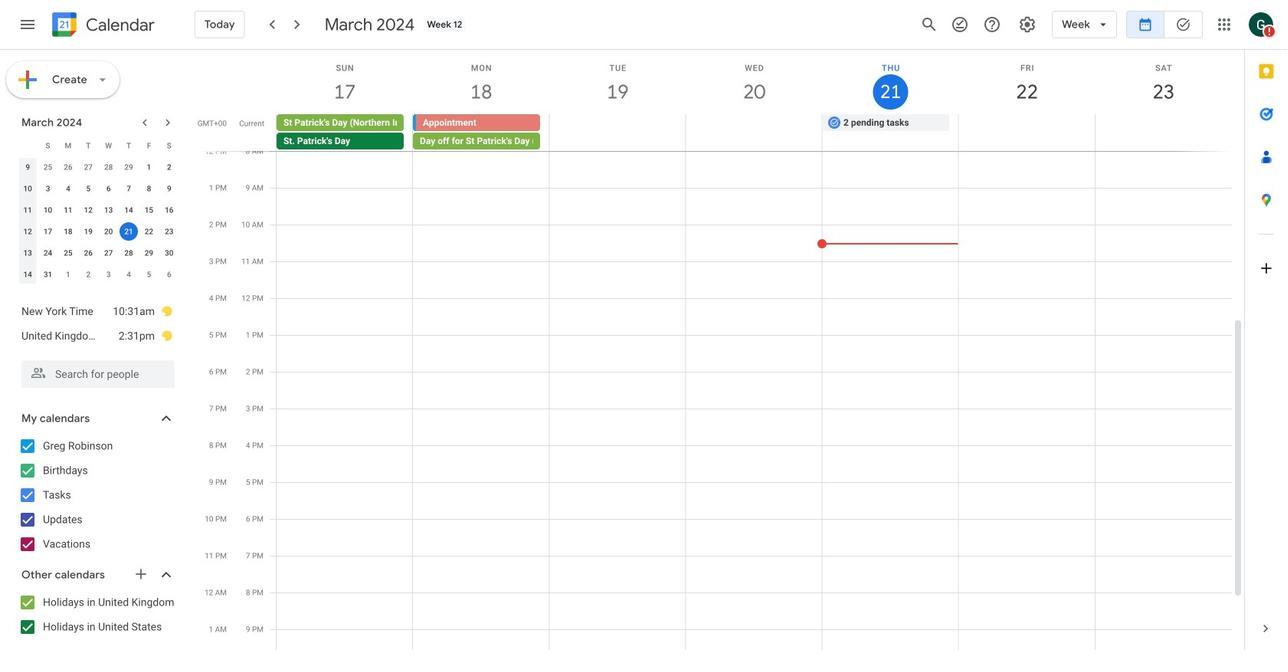 Task type: describe. For each thing, give the bounding box(es) containing it.
settings menu image
[[1019, 15, 1037, 34]]

main drawer image
[[18, 15, 37, 34]]

4 element
[[59, 179, 77, 198]]

column header inside "march 2024" grid
[[18, 135, 38, 156]]

2 element
[[160, 158, 178, 176]]

add other calendars image
[[133, 567, 149, 582]]

february 27 element
[[79, 158, 98, 176]]

23 element
[[160, 222, 178, 241]]

31 element
[[39, 265, 57, 284]]

cell inside row group
[[119, 221, 139, 242]]

march 2024 grid
[[15, 135, 179, 285]]

5 element
[[79, 179, 98, 198]]

april 1 element
[[59, 265, 77, 284]]

12 element
[[79, 201, 98, 219]]

Search for people text field
[[31, 360, 166, 388]]

25 element
[[59, 244, 77, 262]]

1 element
[[140, 158, 158, 176]]

28 element
[[120, 244, 138, 262]]

february 26 element
[[59, 158, 77, 176]]

april 2 element
[[79, 265, 98, 284]]

14 element
[[120, 201, 138, 219]]

11 element
[[59, 201, 77, 219]]

22 element
[[140, 222, 158, 241]]

6 element
[[99, 179, 118, 198]]

february 28 element
[[99, 158, 118, 176]]

20 element
[[99, 222, 118, 241]]



Task type: vqa. For each thing, say whether or not it's contained in the screenshot.
second list item from the bottom
yes



Task type: locate. For each thing, give the bounding box(es) containing it.
february 29 element
[[120, 158, 138, 176]]

27 element
[[99, 244, 118, 262]]

30 element
[[160, 244, 178, 262]]

7 element
[[120, 179, 138, 198]]

april 4 element
[[120, 265, 138, 284]]

list
[[6, 293, 187, 354]]

10 element
[[39, 201, 57, 219]]

february 25 element
[[39, 158, 57, 176]]

grid
[[196, 50, 1245, 650]]

13 element
[[99, 201, 118, 219]]

29 element
[[140, 244, 158, 262]]

cell
[[277, 114, 413, 151], [413, 114, 550, 151], [550, 114, 686, 151], [686, 114, 823, 151], [959, 114, 1096, 151], [1096, 114, 1232, 151], [119, 221, 139, 242]]

19 element
[[79, 222, 98, 241]]

april 5 element
[[140, 265, 158, 284]]

april 6 element
[[160, 265, 178, 284]]

tab list
[[1246, 50, 1288, 607]]

21, today element
[[120, 222, 138, 241]]

list item down the april 2 element
[[21, 299, 173, 324]]

17 element
[[39, 222, 57, 241]]

None search field
[[0, 354, 190, 388]]

1 list item from the top
[[21, 299, 173, 324]]

15 element
[[140, 201, 158, 219]]

heading inside calendar "element"
[[83, 16, 155, 34]]

row
[[270, 114, 1245, 151], [18, 135, 179, 156], [18, 156, 179, 178], [18, 178, 179, 199], [18, 199, 179, 221], [18, 221, 179, 242], [18, 242, 179, 264], [18, 264, 179, 285]]

column header
[[18, 135, 38, 156]]

24 element
[[39, 244, 57, 262]]

row group inside "march 2024" grid
[[18, 156, 179, 285]]

26 element
[[79, 244, 98, 262]]

8 element
[[140, 179, 158, 198]]

my calendars list
[[3, 434, 190, 557]]

2 list item from the top
[[21, 324, 173, 348]]

heading
[[83, 16, 155, 34]]

list item
[[21, 299, 173, 324], [21, 324, 173, 348]]

9 element
[[160, 179, 178, 198]]

18 element
[[59, 222, 77, 241]]

calendar element
[[49, 9, 155, 43]]

3 element
[[39, 179, 57, 198]]

row group
[[18, 156, 179, 285]]

april 3 element
[[99, 265, 118, 284]]

list item up search for people text field
[[21, 324, 173, 348]]

16 element
[[160, 201, 178, 219]]

other calendars list
[[3, 590, 190, 639]]



